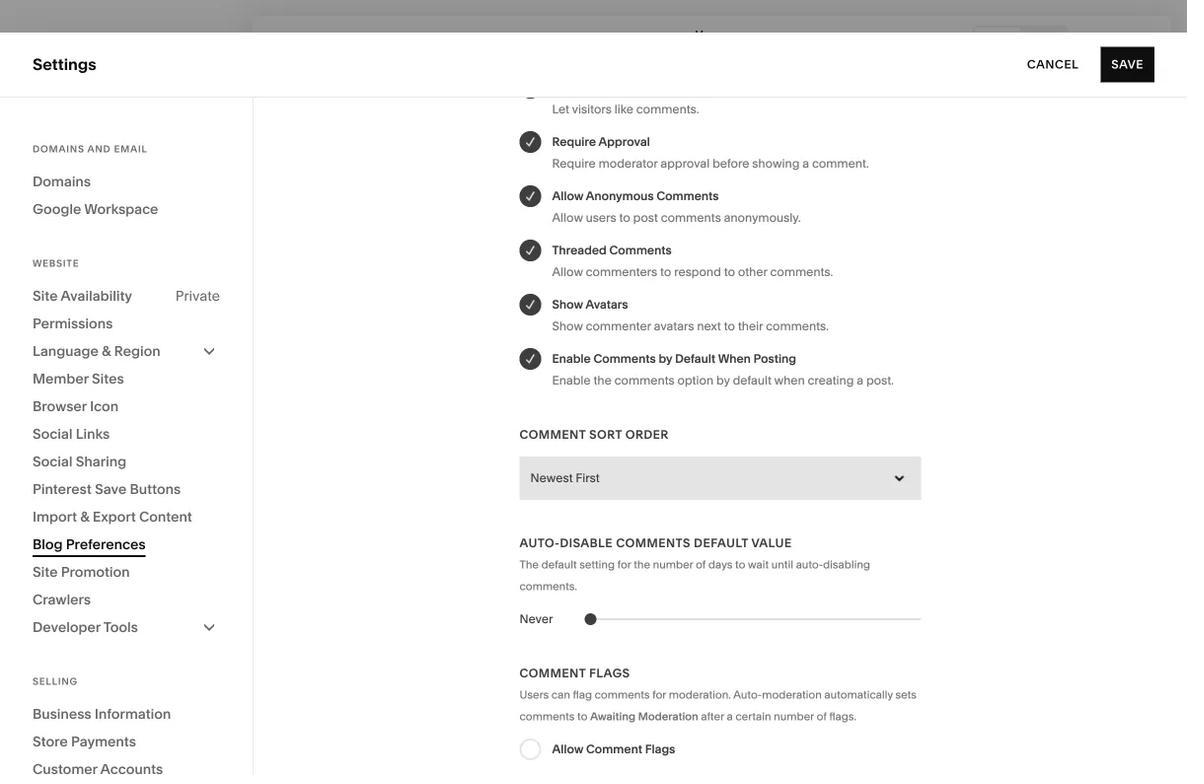 Task type: vqa. For each thing, say whether or not it's contained in the screenshot.
Domains corresponding to Domains
yes



Task type: locate. For each thing, give the bounding box(es) containing it.
2 enable from the top
[[552, 374, 591, 388]]

default inside the enable comments by default when posting enable the comments option by default when creating a post.
[[675, 352, 716, 366]]

import
[[33, 509, 77, 525]]

1 vertical spatial auto-
[[733, 689, 762, 702]]

0 vertical spatial of
[[696, 559, 706, 572]]

comments. inside show avatars show commenter avatars next to their comments.
[[766, 319, 829, 334]]

to left respond
[[660, 265, 671, 279]]

for right setting
[[617, 559, 631, 572]]

0 vertical spatial flags
[[589, 667, 630, 681]]

the right get
[[614, 740, 635, 757]]

enable
[[552, 352, 591, 366], [552, 374, 591, 388]]

require down the let
[[552, 135, 596, 149]]

number
[[653, 559, 693, 572], [774, 710, 814, 724]]

tools
[[103, 619, 138, 636]]

1 vertical spatial selling
[[33, 676, 78, 688]]

blog preferences link
[[33, 531, 220, 559]]

auto- inside the auto-disable comments default value the default setting for the number of days to wait until auto-disabling comments.
[[520, 536, 560, 551]]

save up import & export content
[[95, 481, 127, 498]]

comments down approval
[[657, 189, 719, 203]]

1 horizontal spatial by
[[716, 374, 730, 388]]

comments
[[657, 189, 719, 203], [609, 243, 672, 258], [594, 352, 656, 366], [616, 536, 691, 551]]

1 horizontal spatial &
[[102, 343, 111, 360]]

newest
[[530, 471, 573, 486]]

avatars
[[585, 298, 628, 312]]

permissions
[[33, 315, 113, 332]]

& for language
[[102, 343, 111, 360]]

comments. inside allow simple comment likes let visitors like comments.
[[636, 102, 699, 116]]

of left the "days"
[[696, 559, 706, 572]]

threaded
[[552, 243, 607, 258]]

their
[[738, 319, 763, 334]]

0 horizontal spatial for
[[617, 559, 631, 572]]

comments right disable
[[616, 536, 691, 551]]

auto- up the the
[[520, 536, 560, 551]]

social inside 'link'
[[33, 453, 72, 470]]

0 vertical spatial enable
[[552, 352, 591, 366]]

number inside the auto-disable comments default value the default setting for the number of days to wait until auto-disabling comments.
[[653, 559, 693, 572]]

flags
[[589, 667, 630, 681], [645, 743, 675, 757]]

1 horizontal spatial auto-
[[733, 689, 762, 702]]

1 vertical spatial site
[[33, 564, 58, 581]]

the up sort
[[594, 374, 612, 388]]

& up sites
[[102, 343, 111, 360]]

show left avatars on the top of page
[[552, 298, 583, 312]]

commenters
[[586, 265, 657, 279]]

social for social links
[[33, 426, 72, 443]]

1 domains from the top
[[33, 143, 85, 155]]

simple
[[586, 80, 625, 95]]

1 vertical spatial a
[[857, 374, 864, 388]]

the
[[520, 559, 539, 572]]

until
[[771, 559, 793, 572]]

4 allow from the top
[[552, 265, 583, 279]]

of
[[696, 559, 706, 572], [817, 710, 827, 724], [700, 740, 712, 757]]

1 horizontal spatial save
[[1111, 57, 1144, 72]]

browser icon link
[[33, 393, 220, 420]]

moderation
[[638, 710, 698, 724]]

0 horizontal spatial default
[[541, 559, 577, 572]]

1 vertical spatial number
[[774, 710, 814, 724]]

0 vertical spatial selling
[[33, 157, 84, 177]]

1 horizontal spatial a
[[803, 156, 809, 171]]

1 vertical spatial website
[[33, 258, 79, 269]]

flags down moderation
[[645, 743, 675, 757]]

default inside the enable comments by default when posting enable the comments option by default when creating a post.
[[733, 374, 772, 388]]

website up the site availability
[[33, 258, 79, 269]]

auto- inside the 'users can flag comments for moderation. auto-moderation automatically sets comments to'
[[733, 689, 762, 702]]

business information link
[[33, 701, 220, 728]]

allow inside allow simple comment likes let visitors like comments.
[[552, 80, 583, 95]]

library
[[79, 520, 131, 539]]

blog preferences
[[33, 536, 146, 553]]

enable comments by default when posting enable the comments option by default when creating a post.
[[552, 352, 894, 388]]

0 vertical spatial domains
[[33, 143, 85, 155]]

by
[[659, 352, 672, 366], [716, 374, 730, 388]]

allow inside threaded comments allow commenters to respond to other comments.
[[552, 265, 583, 279]]

allow up the let
[[552, 80, 583, 95]]

comments up commenters
[[609, 243, 672, 258]]

1 allow from the top
[[552, 80, 583, 95]]

icon
[[90, 398, 119, 415]]

2 site from the top
[[33, 564, 58, 581]]

your trial ends in 14 days. upgrade now to get the most out of your site.
[[316, 740, 774, 757]]

1 vertical spatial save
[[95, 481, 127, 498]]

social links link
[[33, 420, 220, 448]]

ra rubyanndersson@gmail.com
[[40, 662, 238, 685]]

site for site promotion
[[33, 564, 58, 581]]

1 vertical spatial domains
[[33, 173, 91, 190]]

users
[[520, 689, 549, 702]]

default up the "days"
[[694, 536, 748, 551]]

0 vertical spatial by
[[659, 352, 672, 366]]

allow for allow anonymous comments allow users to post comments anonymously.
[[552, 189, 583, 203]]

default right the the
[[541, 559, 577, 572]]

number down moderation
[[774, 710, 814, 724]]

comments. right other
[[770, 265, 833, 279]]

default for when
[[675, 352, 716, 366]]

allow for allow comment flags
[[552, 743, 583, 757]]

buttons
[[130, 481, 181, 498]]

selling up business
[[33, 676, 78, 688]]

site down analytics
[[33, 288, 58, 304]]

1 settings from the top
[[33, 55, 96, 74]]

a right after
[[727, 710, 733, 724]]

allow left users
[[552, 211, 583, 225]]

0 horizontal spatial auto-
[[520, 536, 560, 551]]

first
[[576, 471, 600, 486]]

1 vertical spatial by
[[716, 374, 730, 388]]

to inside the allow anonymous comments allow users to post comments anonymously.
[[619, 211, 630, 225]]

require left moderator
[[552, 156, 596, 171]]

for up moderation
[[652, 689, 666, 702]]

a right showing
[[803, 156, 809, 171]]

region
[[114, 343, 161, 360]]

0 horizontal spatial number
[[653, 559, 693, 572]]

approval
[[599, 135, 650, 149]]

threaded comments allow commenters to respond to other comments.
[[552, 243, 833, 279]]

comments up threaded comments allow commenters to respond to other comments.
[[661, 211, 721, 225]]

comments inside the enable comments by default when posting enable the comments option by default when creating a post.
[[594, 352, 656, 366]]

settings up domains and email
[[33, 55, 96, 74]]

enable down commenter
[[552, 352, 591, 366]]

comments inside the enable comments by default when posting enable the comments option by default when creating a post.
[[614, 374, 675, 388]]

show left commenter
[[552, 319, 583, 334]]

2 social from the top
[[33, 453, 72, 470]]

0 vertical spatial number
[[653, 559, 693, 572]]

0 vertical spatial social
[[33, 426, 72, 443]]

anonymous
[[586, 189, 654, 203]]

2 require from the top
[[552, 156, 596, 171]]

& up blog preferences
[[80, 509, 89, 525]]

website up domains and email
[[33, 122, 94, 142]]

to inside show avatars show commenter avatars next to their comments.
[[724, 319, 735, 334]]

0 horizontal spatial &
[[80, 509, 89, 525]]

allow left anonymous
[[552, 189, 583, 203]]

browser icon
[[33, 398, 119, 415]]

google
[[33, 201, 81, 218]]

1 vertical spatial social
[[33, 453, 72, 470]]

home
[[695, 28, 729, 42]]

2 horizontal spatial a
[[857, 374, 864, 388]]

1 vertical spatial &
[[80, 509, 89, 525]]

0 vertical spatial the
[[594, 374, 612, 388]]

1 show from the top
[[552, 298, 583, 312]]

allow for allow simple comment likes let visitors like comments.
[[552, 80, 583, 95]]

comment up like
[[628, 80, 684, 95]]

to left the post
[[619, 211, 630, 225]]

0 vertical spatial for
[[617, 559, 631, 572]]

1 selling from the top
[[33, 157, 84, 177]]

comments. up posting
[[766, 319, 829, 334]]

site down blog
[[33, 564, 58, 581]]

website inside website link
[[33, 122, 94, 142]]

to down flag
[[577, 710, 588, 724]]

site for site availability
[[33, 288, 58, 304]]

0 vertical spatial show
[[552, 298, 583, 312]]

0 horizontal spatial a
[[727, 710, 733, 724]]

to left the wait
[[735, 559, 745, 572]]

member sites link
[[33, 365, 220, 393]]

None range field
[[520, 609, 921, 631]]

to left other
[[724, 265, 735, 279]]

flags up flag
[[589, 667, 630, 681]]

1 horizontal spatial number
[[774, 710, 814, 724]]

comments. down the the
[[520, 580, 577, 594]]

to inside the auto-disable comments default value the default setting for the number of days to wait until auto-disabling comments.
[[735, 559, 745, 572]]

2 vertical spatial of
[[700, 740, 712, 757]]

1 vertical spatial enable
[[552, 374, 591, 388]]

1 vertical spatial for
[[652, 689, 666, 702]]

site.
[[747, 740, 774, 757]]

a inside the enable comments by default when posting enable the comments option by default when creating a post.
[[857, 374, 864, 388]]

2 show from the top
[[552, 319, 583, 334]]

0 vertical spatial default
[[675, 352, 716, 366]]

1 website from the top
[[33, 122, 94, 142]]

default for value
[[694, 536, 748, 551]]

a left post.
[[857, 374, 864, 388]]

2 website from the top
[[33, 258, 79, 269]]

& inside dropdown button
[[102, 343, 111, 360]]

auto-
[[520, 536, 560, 551], [733, 689, 762, 702]]

0 vertical spatial default
[[733, 374, 772, 388]]

selling link
[[33, 156, 219, 180]]

0 vertical spatial settings
[[33, 55, 96, 74]]

default
[[733, 374, 772, 388], [541, 559, 577, 572]]

tab list
[[975, 27, 1066, 59]]

2 settings from the top
[[33, 555, 95, 574]]

for inside the auto-disable comments default value the default setting for the number of days to wait until auto-disabling comments.
[[617, 559, 631, 572]]

default inside the auto-disable comments default value the default setting for the number of days to wait until auto-disabling comments.
[[541, 559, 577, 572]]

1 vertical spatial default
[[541, 559, 577, 572]]

can
[[551, 689, 570, 702]]

domains left and
[[33, 143, 85, 155]]

1 site from the top
[[33, 288, 58, 304]]

allow
[[552, 80, 583, 95], [552, 189, 583, 203], [552, 211, 583, 225], [552, 265, 583, 279], [552, 743, 583, 757]]

social
[[33, 426, 72, 443], [33, 453, 72, 470]]

promotion
[[61, 564, 130, 581]]

the right setting
[[634, 559, 650, 572]]

domains up marketing
[[33, 173, 91, 190]]

2 selling from the top
[[33, 676, 78, 688]]

social up pinterest
[[33, 453, 72, 470]]

comments inside the allow anonymous comments allow users to post comments anonymously.
[[661, 211, 721, 225]]

save
[[1111, 57, 1144, 72], [95, 481, 127, 498]]

allow left get
[[552, 743, 583, 757]]

when
[[774, 374, 805, 388]]

require
[[552, 135, 596, 149], [552, 156, 596, 171]]

settings
[[33, 55, 96, 74], [33, 555, 95, 574]]

comments inside threaded comments allow commenters to respond to other comments.
[[609, 243, 672, 258]]

by down avatars on the right top
[[659, 352, 672, 366]]

of inside the auto-disable comments default value the default setting for the number of days to wait until auto-disabling comments.
[[696, 559, 706, 572]]

2 domains from the top
[[33, 173, 91, 190]]

store payments link
[[33, 728, 220, 756]]

save right cancel at the right
[[1111, 57, 1144, 72]]

pinterest save buttons
[[33, 481, 181, 498]]

default down when
[[733, 374, 772, 388]]

2 allow from the top
[[552, 189, 583, 203]]

number left the "days"
[[653, 559, 693, 572]]

flag
[[573, 689, 592, 702]]

1 vertical spatial require
[[552, 156, 596, 171]]

0 vertical spatial website
[[33, 122, 94, 142]]

0 vertical spatial save
[[1111, 57, 1144, 72]]

comment inside allow simple comment likes let visitors like comments.
[[628, 80, 684, 95]]

selling down domains and email
[[33, 157, 84, 177]]

comments.
[[636, 102, 699, 116], [770, 265, 833, 279], [766, 319, 829, 334], [520, 580, 577, 594]]

approval
[[661, 156, 710, 171]]

default up option
[[675, 352, 716, 366]]

to right the 'next'
[[724, 319, 735, 334]]

settings down blog
[[33, 555, 95, 574]]

default inside the auto-disable comments default value the default setting for the number of days to wait until auto-disabling comments.
[[694, 536, 748, 551]]

of right out
[[700, 740, 712, 757]]

comment flags
[[520, 667, 630, 681]]

social down browser
[[33, 426, 72, 443]]

of left "flags."
[[817, 710, 827, 724]]

3 allow from the top
[[552, 211, 583, 225]]

sharing
[[76, 453, 126, 470]]

1 vertical spatial default
[[694, 536, 748, 551]]

comments left option
[[614, 374, 675, 388]]

0 vertical spatial &
[[102, 343, 111, 360]]

1 vertical spatial show
[[552, 319, 583, 334]]

1 vertical spatial the
[[634, 559, 650, 572]]

after
[[701, 710, 724, 724]]

to
[[619, 211, 630, 225], [660, 265, 671, 279], [724, 265, 735, 279], [724, 319, 735, 334], [735, 559, 745, 572], [577, 710, 588, 724], [573, 740, 586, 757]]

1 horizontal spatial default
[[733, 374, 772, 388]]

comments. down likes
[[636, 102, 699, 116]]

5 allow from the top
[[552, 743, 583, 757]]

settings link
[[33, 554, 219, 577]]

comments. inside threaded comments allow commenters to respond to other comments.
[[770, 265, 833, 279]]

social for social sharing
[[33, 453, 72, 470]]

1 horizontal spatial for
[[652, 689, 666, 702]]

site inside site promotion link
[[33, 564, 58, 581]]

awaiting
[[590, 710, 636, 724]]

likes
[[687, 80, 716, 95]]

0 vertical spatial site
[[33, 288, 58, 304]]

setting
[[580, 559, 615, 572]]

auto- up certain
[[733, 689, 762, 702]]

1 vertical spatial settings
[[33, 555, 95, 574]]

enable up comment sort order
[[552, 374, 591, 388]]

comments
[[661, 211, 721, 225], [614, 374, 675, 388], [595, 689, 650, 702], [520, 710, 575, 724]]

by down when
[[716, 374, 730, 388]]

order
[[625, 428, 669, 442]]

creating
[[808, 374, 854, 388]]

website
[[33, 122, 94, 142], [33, 258, 79, 269]]

allow down threaded
[[552, 265, 583, 279]]

0 vertical spatial a
[[803, 156, 809, 171]]

0 vertical spatial require
[[552, 135, 596, 149]]

comments down commenter
[[594, 352, 656, 366]]

0 vertical spatial auto-
[[520, 536, 560, 551]]

1 social from the top
[[33, 426, 72, 443]]

1 vertical spatial flags
[[645, 743, 675, 757]]



Task type: describe. For each thing, give the bounding box(es) containing it.
2 vertical spatial a
[[727, 710, 733, 724]]

comment.
[[812, 156, 869, 171]]

certain
[[736, 710, 771, 724]]

analytics
[[33, 262, 102, 282]]

acuity scheduling
[[33, 298, 169, 317]]

availability
[[61, 288, 132, 304]]

acuity
[[33, 298, 80, 317]]

the inside the auto-disable comments default value the default setting for the number of days to wait until auto-disabling comments.
[[634, 559, 650, 572]]

comment up newest
[[520, 428, 586, 442]]

email
[[114, 143, 148, 155]]

sets
[[896, 689, 917, 702]]

0 horizontal spatial flags
[[589, 667, 630, 681]]

1 require from the top
[[552, 135, 596, 149]]

google workspace link
[[33, 195, 220, 223]]

show avatars show commenter avatars next to their comments.
[[552, 298, 829, 334]]

post.
[[866, 374, 894, 388]]

comments inside the allow anonymous comments allow users to post comments anonymously.
[[657, 189, 719, 203]]

store payments
[[33, 734, 136, 750]]

browser
[[33, 398, 87, 415]]

wait
[[748, 559, 769, 572]]

help
[[33, 590, 68, 609]]

website link
[[33, 121, 219, 145]]

trial
[[349, 740, 373, 757]]

newest first
[[530, 471, 600, 486]]

crawlers
[[33, 592, 91, 608]]

respond
[[674, 265, 721, 279]]

import & export content link
[[33, 503, 220, 531]]

1 enable from the top
[[552, 352, 591, 366]]

comments down users
[[520, 710, 575, 724]]

crawlers link
[[33, 586, 220, 614]]

for inside the 'users can flag comments for moderation. auto-moderation automatically sets comments to'
[[652, 689, 666, 702]]

developer tools
[[33, 619, 138, 636]]

information
[[95, 706, 171, 723]]

developer tools link
[[33, 614, 220, 641]]

to left get
[[573, 740, 586, 757]]

domains and email
[[33, 143, 148, 155]]

marketing link
[[33, 191, 219, 215]]

in
[[412, 740, 424, 757]]

blog
[[33, 536, 63, 553]]

ends
[[377, 740, 409, 757]]

asset library
[[33, 520, 131, 539]]

settings inside settings link
[[33, 555, 95, 574]]

option
[[677, 374, 714, 388]]

commenter
[[586, 319, 651, 334]]

auto-
[[796, 559, 823, 572]]

and
[[87, 143, 111, 155]]

save button
[[1101, 47, 1155, 82]]

& for import
[[80, 509, 89, 525]]

private
[[175, 288, 220, 304]]

social sharing
[[33, 453, 126, 470]]

comments up the awaiting
[[595, 689, 650, 702]]

automatically
[[824, 689, 893, 702]]

allow simple comment likes let visitors like comments.
[[552, 80, 716, 116]]

member
[[33, 371, 89, 387]]

language
[[33, 343, 99, 360]]

payments
[[71, 734, 136, 750]]

pinterest save buttons link
[[33, 476, 220, 503]]

0 horizontal spatial by
[[659, 352, 672, 366]]

2 vertical spatial the
[[614, 740, 635, 757]]

comment up can
[[520, 667, 586, 681]]

value
[[751, 536, 792, 551]]

comment down the awaiting
[[586, 743, 642, 757]]

before
[[713, 156, 749, 171]]

acuity scheduling link
[[33, 297, 219, 320]]

visitors
[[572, 102, 612, 116]]

domains for domains and email
[[33, 143, 85, 155]]

get
[[589, 740, 611, 757]]

days.
[[444, 740, 478, 757]]

links
[[76, 426, 110, 443]]

language & region link
[[33, 337, 220, 365]]

save inside 'button'
[[1111, 57, 1144, 72]]

help link
[[33, 589, 68, 611]]

comments inside the auto-disable comments default value the default setting for the number of days to wait until auto-disabling comments.
[[616, 536, 691, 551]]

permissions link
[[33, 310, 220, 337]]

1 vertical spatial of
[[817, 710, 827, 724]]

flags.
[[829, 710, 856, 724]]

never
[[520, 612, 553, 627]]

preferences
[[66, 536, 146, 553]]

domains for domains
[[33, 173, 91, 190]]

member sites
[[33, 371, 124, 387]]

out
[[675, 740, 696, 757]]

next
[[697, 319, 721, 334]]

language & region
[[33, 343, 161, 360]]

to inside the 'users can flag comments for moderation. auto-moderation automatically sets comments to'
[[577, 710, 588, 724]]

moderator
[[599, 156, 658, 171]]

google workspace
[[33, 201, 158, 218]]

pinterest
[[33, 481, 92, 498]]

comments. inside the auto-disable comments default value the default setting for the number of days to wait until auto-disabling comments.
[[520, 580, 577, 594]]

avatars
[[654, 319, 694, 334]]

business information
[[33, 706, 171, 723]]

cancel
[[1027, 57, 1079, 72]]

store
[[33, 734, 68, 750]]

1 horizontal spatial flags
[[645, 743, 675, 757]]

now
[[542, 740, 570, 757]]

business
[[33, 706, 91, 723]]

0 horizontal spatial save
[[95, 481, 127, 498]]

site availability
[[33, 288, 132, 304]]

showing
[[752, 156, 800, 171]]

social sharing link
[[33, 448, 220, 476]]

social links
[[33, 426, 110, 443]]

sites
[[92, 371, 124, 387]]

the inside the enable comments by default when posting enable the comments option by default when creating a post.
[[594, 374, 612, 388]]

a inside require approval require moderator approval before showing a comment.
[[803, 156, 809, 171]]

most
[[639, 740, 672, 757]]



